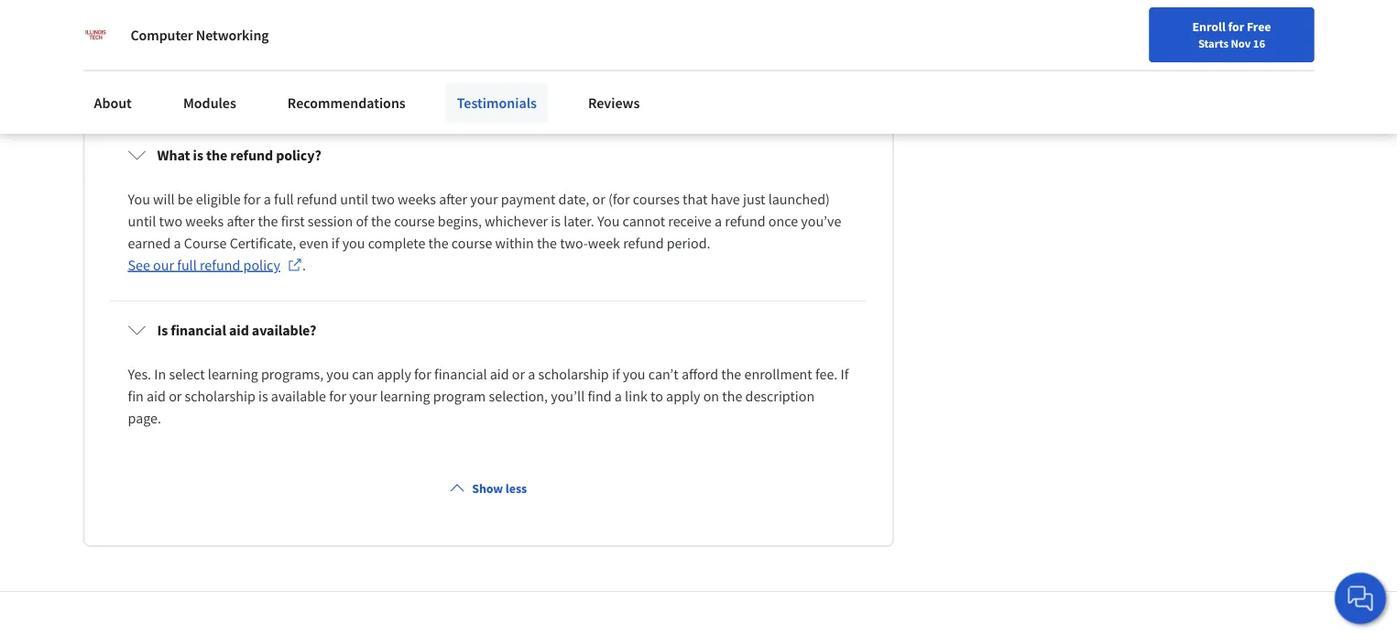 Task type: locate. For each thing, give the bounding box(es) containing it.
for up nov
[[1228, 18, 1245, 35]]

you down of
[[342, 234, 365, 253]]

weeks up complete
[[398, 190, 436, 209]]

1 horizontal spatial will
[[431, 37, 453, 56]]

you up the week
[[598, 212, 620, 231]]

1 vertical spatial scholarship
[[185, 387, 255, 406]]

0 horizontal spatial if
[[463, 59, 471, 78]]

certificate down access
[[365, 37, 428, 56]]

even
[[299, 234, 329, 253]]

or left (for
[[592, 190, 606, 209]]

two up the earned
[[159, 212, 182, 231]]

1 vertical spatial is
[[551, 212, 561, 231]]

you up the earned
[[128, 190, 150, 209]]

1 horizontal spatial is
[[258, 387, 268, 406]]

to right 'link'
[[651, 387, 663, 406]]

policy
[[243, 256, 280, 275]]

if
[[463, 59, 471, 78], [841, 365, 849, 384]]

0 horizontal spatial will
[[153, 190, 175, 209]]

to right it
[[311, 59, 324, 78]]

course,
[[223, 37, 268, 56]]

is left available
[[258, 387, 268, 406]]

1 horizontal spatial full
[[274, 190, 294, 209]]

2 horizontal spatial aid
[[490, 365, 509, 384]]

be left 'added'
[[456, 37, 471, 56]]

course down begins,
[[452, 234, 492, 253]]

until
[[340, 190, 369, 209], [128, 212, 156, 231]]

2 vertical spatial aid
[[147, 387, 166, 406]]

-
[[707, 37, 711, 56]]

0 horizontal spatial full
[[177, 256, 197, 275]]

you will be eligible for a full refund until two weeks after your payment date, or (for courses that have just launched) until two weeks after the first session of the course begins, whichever is later. you cannot receive a refund once you've earned a course certificate, even if you complete the course within the two-week refund period.
[[128, 190, 845, 253]]

the up certificate,
[[258, 212, 278, 231]]

certificate down "course,"
[[191, 59, 254, 78]]

menu item
[[1013, 18, 1131, 78]]

get
[[352, 15, 372, 34]]

1 vertical spatial learning
[[380, 387, 430, 406]]

eligible
[[196, 190, 241, 209]]

a
[[251, 15, 258, 34], [264, 190, 271, 209], [715, 212, 722, 231], [174, 234, 181, 253], [528, 365, 535, 384], [615, 387, 622, 406]]

our
[[153, 256, 174, 275]]

1 horizontal spatial if
[[612, 365, 620, 384]]

refund inside dropdown button
[[230, 146, 273, 165]]

a up "course,"
[[251, 15, 258, 34]]

your up begins,
[[470, 190, 498, 209]]

to down "materials,"
[[516, 37, 529, 56]]

course
[[451, 15, 492, 34], [690, 59, 731, 78], [186, 81, 227, 100], [394, 212, 435, 231], [452, 234, 492, 253]]

full
[[274, 190, 294, 209], [177, 256, 197, 275]]

0 vertical spatial financial
[[171, 321, 226, 340]]

2 horizontal spatial is
[[551, 212, 561, 231]]

course
[[184, 234, 227, 253]]

certificate
[[261, 15, 324, 34], [365, 37, 428, 56], [191, 59, 254, 78]]

aid up selection,
[[490, 365, 509, 384]]

None search field
[[261, 11, 619, 48]]

period.
[[667, 234, 711, 253]]

for right eligible
[[244, 190, 261, 209]]

link
[[625, 387, 648, 406]]

financial inside yes. in select learning programs, you can apply for financial aid or a scholarship if you can't afford the enrollment fee. if fin aid or scholarship is available for your learning program selection, you'll find a link to apply on the description page.
[[434, 365, 487, 384]]

chat with us image
[[1346, 584, 1376, 613]]

0 vertical spatial apply
[[377, 365, 411, 384]]

your up want
[[532, 37, 560, 56]]

can right programs,
[[352, 365, 374, 384]]

1 vertical spatial financial
[[434, 365, 487, 384]]

weeks up course
[[185, 212, 224, 231]]

financial up 'program'
[[434, 365, 487, 384]]

0 horizontal spatial is
[[193, 146, 203, 165]]

show notifications image
[[1150, 23, 1172, 45]]

1 vertical spatial weeks
[[185, 212, 224, 231]]

the left two-
[[537, 234, 557, 253]]

2 vertical spatial can
[[352, 365, 374, 384]]

list
[[107, 0, 870, 450]]

1 horizontal spatial after
[[439, 190, 467, 209]]

complete
[[368, 234, 426, 253]]

1 vertical spatial will
[[153, 190, 175, 209]]

will
[[431, 37, 453, 56], [153, 190, 175, 209]]

coursera image
[[22, 15, 138, 44]]

or left the add
[[257, 59, 270, 78]]

1 vertical spatial until
[[128, 212, 156, 231]]

recommendations link
[[277, 82, 417, 123]]

1 horizontal spatial aid
[[229, 321, 249, 340]]

can right there,
[[811, 37, 833, 56]]

is inside yes. in select learning programs, you can apply for financial aid or a scholarship if you can't afford the enrollment fee. if fin aid or scholarship is available for your learning program selection, you'll find a link to apply on the description page.
[[258, 387, 268, 406]]

on
[[703, 387, 719, 406]]

0 horizontal spatial certificate
[[191, 59, 254, 78]]

refund down just
[[725, 212, 766, 231]]

testimonials link
[[446, 82, 548, 123]]

be inside when you purchase a certificate you get access to all course materials, including graded assignments. upon completing the course, your electronic certificate will be added to your accomplishments page - from there, you can print your certificate or add it to your linkedin profile.  if you only want to read and view the course content, you can audit the course for free.
[[456, 37, 471, 56]]

0 vertical spatial aid
[[229, 321, 249, 340]]

can inside yes. in select learning programs, you can apply for financial aid or a scholarship if you can't afford the enrollment fee. if fin aid or scholarship is available for your learning program selection, you'll find a link to apply on the description page.
[[352, 365, 374, 384]]

content,
[[734, 59, 785, 78]]

program
[[433, 387, 486, 406]]

if right profile.
[[463, 59, 471, 78]]

you right there,
[[786, 37, 808, 56]]

enroll
[[1193, 18, 1226, 35]]

opens in a new tab image
[[288, 258, 302, 273]]

0 horizontal spatial scholarship
[[185, 387, 255, 406]]

until up the earned
[[128, 212, 156, 231]]

0 vertical spatial weeks
[[398, 190, 436, 209]]

your right available
[[349, 387, 377, 406]]

0 horizontal spatial financial
[[171, 321, 226, 340]]

when
[[128, 15, 163, 34]]

be left eligible
[[178, 190, 193, 209]]

0 horizontal spatial until
[[128, 212, 156, 231]]

two up complete
[[371, 190, 395, 209]]

week
[[588, 234, 620, 253]]

0 vertical spatial will
[[431, 37, 453, 56]]

from
[[714, 37, 744, 56]]

1 vertical spatial can
[[813, 59, 835, 78]]

course down computer networking
[[186, 81, 227, 100]]

a up selection,
[[528, 365, 535, 384]]

will down what
[[153, 190, 175, 209]]

1 horizontal spatial until
[[340, 190, 369, 209]]

1 horizontal spatial weeks
[[398, 190, 436, 209]]

aid left available?
[[229, 321, 249, 340]]

a up certificate,
[[264, 190, 271, 209]]

for
[[1228, 18, 1245, 35], [230, 81, 247, 100], [244, 190, 261, 209], [414, 365, 431, 384], [329, 387, 346, 406]]

the down purchase
[[200, 37, 220, 56]]

1 vertical spatial full
[[177, 256, 197, 275]]

materials,
[[494, 15, 555, 34]]

yes.
[[128, 365, 151, 384]]

profile.
[[414, 59, 457, 78]]

see our full refund policy link
[[128, 254, 302, 276]]

1 horizontal spatial financial
[[434, 365, 487, 384]]

refund down cannot
[[623, 234, 664, 253]]

you right content,
[[788, 59, 810, 78]]

for left the free.
[[230, 81, 247, 100]]

receive
[[668, 212, 712, 231]]

refund left policy?
[[230, 146, 273, 165]]

you up 'link'
[[623, 365, 646, 384]]

financial
[[171, 321, 226, 340], [434, 365, 487, 384]]

if left can't
[[612, 365, 620, 384]]

1 vertical spatial aid
[[490, 365, 509, 384]]

scholarship down select
[[185, 387, 255, 406]]

2 vertical spatial is
[[258, 387, 268, 406]]

.
[[302, 256, 306, 275]]

computer networking
[[131, 26, 269, 44]]

graded
[[618, 15, 662, 34]]

yes. in select learning programs, you can apply for financial aid or a scholarship if you can't afford the enrollment fee. if fin aid or scholarship is available for your learning program selection, you'll find a link to apply on the description page.
[[128, 365, 852, 428]]

0 horizontal spatial after
[[227, 212, 255, 231]]

if right 'fee.' at the right bottom
[[841, 365, 849, 384]]

refund
[[230, 146, 273, 165], [297, 190, 337, 209], [725, 212, 766, 231], [623, 234, 664, 253], [200, 256, 240, 275]]

the right the audit
[[163, 81, 183, 100]]

scholarship
[[538, 365, 609, 384], [185, 387, 255, 406]]

networking
[[196, 26, 269, 44]]

you inside you will be eligible for a full refund until two weeks after your payment date, or (for courses that have just launched) until two weeks after the first session of the course begins, whichever is later. you cannot receive a refund once you've earned a course certificate, even if you complete the course within the two-week refund period.
[[342, 234, 365, 253]]

0 vertical spatial you
[[128, 190, 150, 209]]

2 horizontal spatial certificate
[[365, 37, 428, 56]]

starts
[[1199, 36, 1229, 50]]

apply
[[377, 365, 411, 384], [666, 387, 701, 406]]

0 vertical spatial scholarship
[[538, 365, 609, 384]]

just
[[743, 190, 766, 209]]

be
[[456, 37, 471, 56], [178, 190, 193, 209]]

your
[[271, 37, 298, 56], [532, 37, 560, 56], [161, 59, 188, 78], [327, 59, 355, 78], [470, 190, 498, 209], [349, 387, 377, 406]]

1 vertical spatial be
[[178, 190, 193, 209]]

modules link
[[172, 82, 247, 123]]

want
[[529, 59, 560, 78]]

1 horizontal spatial if
[[841, 365, 849, 384]]

the right what
[[206, 146, 228, 165]]

is financial aid available? button
[[113, 305, 864, 356]]

1 horizontal spatial you
[[598, 212, 620, 231]]

full right our
[[177, 256, 197, 275]]

if right even
[[332, 234, 340, 253]]

1 horizontal spatial two
[[371, 190, 395, 209]]

learning
[[208, 365, 258, 384], [380, 387, 430, 406]]

you right programs,
[[327, 365, 349, 384]]

learning down is financial aid available?
[[208, 365, 258, 384]]

audit
[[128, 81, 160, 100]]

full up first
[[274, 190, 294, 209]]

what is the refund policy?
[[157, 146, 321, 165]]

0 vertical spatial certificate
[[261, 15, 324, 34]]

0 horizontal spatial if
[[332, 234, 340, 253]]

less
[[506, 481, 527, 497]]

the inside dropdown button
[[206, 146, 228, 165]]

1 vertical spatial you
[[598, 212, 620, 231]]

can right content,
[[813, 59, 835, 78]]

0 vertical spatial if
[[463, 59, 471, 78]]

after up certificate,
[[227, 212, 255, 231]]

select
[[169, 365, 205, 384]]

a up our
[[174, 234, 181, 253]]

full inside see our full refund policy link
[[177, 256, 197, 275]]

a left 'link'
[[615, 387, 622, 406]]

0 horizontal spatial be
[[178, 190, 193, 209]]

the
[[200, 37, 220, 56], [667, 59, 687, 78], [163, 81, 183, 100], [206, 146, 228, 165], [258, 212, 278, 231], [371, 212, 391, 231], [429, 234, 449, 253], [537, 234, 557, 253], [721, 365, 742, 384], [722, 387, 743, 406]]

certificate,
[[230, 234, 296, 253]]

until up of
[[340, 190, 369, 209]]

will down 'all'
[[431, 37, 453, 56]]

aid right fin
[[147, 387, 166, 406]]

accomplishments
[[562, 37, 671, 56]]

1 horizontal spatial be
[[456, 37, 471, 56]]

after up begins,
[[439, 190, 467, 209]]

1 vertical spatial two
[[159, 212, 182, 231]]

0 vertical spatial if
[[332, 234, 340, 253]]

1 vertical spatial apply
[[666, 387, 701, 406]]

1 vertical spatial if
[[841, 365, 849, 384]]

aid inside dropdown button
[[229, 321, 249, 340]]

the down page
[[667, 59, 687, 78]]

financial right is
[[171, 321, 226, 340]]

can't
[[649, 365, 679, 384]]

is inside dropdown button
[[193, 146, 203, 165]]

learning left 'program'
[[380, 387, 430, 406]]

see
[[128, 256, 150, 275]]

is right what
[[193, 146, 203, 165]]

certificate up the add
[[261, 15, 324, 34]]

about
[[94, 93, 132, 112]]

it
[[300, 59, 308, 78]]

within
[[495, 234, 534, 253]]

0 vertical spatial is
[[193, 146, 203, 165]]

0 vertical spatial full
[[274, 190, 294, 209]]

is left later.
[[551, 212, 561, 231]]

0 vertical spatial learning
[[208, 365, 258, 384]]

launched)
[[769, 190, 830, 209]]

0 vertical spatial be
[[456, 37, 471, 56]]

2 vertical spatial certificate
[[191, 59, 254, 78]]

you up 'completing'
[[166, 15, 188, 34]]

available
[[271, 387, 326, 406]]

scholarship up you'll
[[538, 365, 609, 384]]

page
[[674, 37, 704, 56]]

aid
[[229, 321, 249, 340], [490, 365, 509, 384], [147, 387, 166, 406]]

two
[[371, 190, 395, 209], [159, 212, 182, 231]]

1 vertical spatial if
[[612, 365, 620, 384]]

to inside yes. in select learning programs, you can apply for financial aid or a scholarship if you can't afford the enrollment fee. if fin aid or scholarship is available for your learning program selection, you'll find a link to apply on the description page.
[[651, 387, 663, 406]]

refund up session
[[297, 190, 337, 209]]



Task type: vqa. For each thing, say whether or not it's contained in the screenshot.
"Science"
no



Task type: describe. For each thing, give the bounding box(es) containing it.
you've
[[801, 212, 842, 231]]

there,
[[747, 37, 783, 56]]

what is the refund policy? button
[[113, 130, 864, 181]]

enroll for free starts nov 16
[[1193, 18, 1271, 50]]

is inside you will be eligible for a full refund until two weeks after your payment date, or (for courses that have just launched) until two weeks after the first session of the course begins, whichever is later. you cannot receive a refund once you've earned a course certificate, even if you complete the course within the two-week refund period.
[[551, 212, 561, 231]]

refund down course
[[200, 256, 240, 275]]

description
[[746, 387, 815, 406]]

1 vertical spatial certificate
[[365, 37, 428, 56]]

modules
[[183, 93, 236, 112]]

will inside you will be eligible for a full refund until two weeks after your payment date, or (for courses that have just launched) until two weeks after the first session of the course begins, whichever is later. you cannot receive a refund once you've earned a course certificate, even if you complete the course within the two-week refund period.
[[153, 190, 175, 209]]

you down 'added'
[[474, 59, 497, 78]]

for down is financial aid available? dropdown button
[[414, 365, 431, 384]]

added
[[474, 37, 513, 56]]

view
[[635, 59, 664, 78]]

the down begins,
[[429, 234, 449, 253]]

be inside you will be eligible for a full refund until two weeks after your payment date, or (for courses that have just launched) until two weeks after the first session of the course begins, whichever is later. you cannot receive a refund once you've earned a course certificate, even if you complete the course within the two-week refund period.
[[178, 190, 193, 209]]

course right 'all'
[[451, 15, 492, 34]]

1 horizontal spatial learning
[[380, 387, 430, 406]]

for inside you will be eligible for a full refund until two weeks after your payment date, or (for courses that have just launched) until two weeks after the first session of the course begins, whichever is later. you cannot receive a refund once you've earned a course certificate, even if you complete the course within the two-week refund period.
[[244, 190, 261, 209]]

your down 'completing'
[[161, 59, 188, 78]]

for inside enroll for free starts nov 16
[[1228, 18, 1245, 35]]

cannot
[[623, 212, 665, 231]]

if inside yes. in select learning programs, you can apply for financial aid or a scholarship if you can't afford the enrollment fee. if fin aid or scholarship is available for your learning program selection, you'll find a link to apply on the description page.
[[841, 365, 849, 384]]

all
[[433, 15, 448, 34]]

payment
[[501, 190, 556, 209]]

add
[[273, 59, 297, 78]]

your down electronic
[[327, 59, 355, 78]]

or up selection,
[[512, 365, 525, 384]]

testimonials
[[457, 93, 537, 112]]

whichever
[[485, 212, 548, 231]]

full inside you will be eligible for a full refund until two weeks after your payment date, or (for courses that have just launched) until two weeks after the first session of the course begins, whichever is later. you cannot receive a refund once you've earned a course certificate, even if you complete the course within the two-week refund period.
[[274, 190, 294, 209]]

session
[[308, 212, 353, 231]]

read
[[579, 59, 606, 78]]

if inside yes. in select learning programs, you can apply for financial aid or a scholarship if you can't afford the enrollment fee. if fin aid or scholarship is available for your learning program selection, you'll find a link to apply on the description page.
[[612, 365, 620, 384]]

or down select
[[169, 387, 182, 406]]

selection,
[[489, 387, 548, 406]]

0 vertical spatial can
[[811, 37, 833, 56]]

0 vertical spatial after
[[439, 190, 467, 209]]

programs,
[[261, 365, 324, 384]]

a inside when you purchase a certificate you get access to all course materials, including graded assignments. upon completing the course, your electronic certificate will be added to your accomplishments page - from there, you can print your certificate or add it to your linkedin profile.  if you only want to read and view the course content, you can audit the course for free.
[[251, 15, 258, 34]]

you up electronic
[[327, 15, 350, 34]]

when you purchase a certificate you get access to all course materials, including graded assignments. upon completing the course, your electronic certificate will be added to your accomplishments page - from there, you can print your certificate or add it to your linkedin profile.  if you only want to read and view the course content, you can audit the course for free.
[[128, 15, 838, 100]]

0 horizontal spatial two
[[159, 212, 182, 231]]

your inside yes. in select learning programs, you can apply for financial aid or a scholarship if you can't afford the enrollment fee. if fin aid or scholarship is available for your learning program selection, you'll find a link to apply on the description page.
[[349, 387, 377, 406]]

afford
[[682, 365, 718, 384]]

to left "read"
[[563, 59, 576, 78]]

date,
[[559, 190, 590, 209]]

illinois tech image
[[83, 22, 109, 48]]

recommendations
[[288, 93, 406, 112]]

0 vertical spatial two
[[371, 190, 395, 209]]

course down the - at the top
[[690, 59, 731, 78]]

once
[[769, 212, 798, 231]]

0 horizontal spatial weeks
[[185, 212, 224, 231]]

upon
[[748, 15, 782, 34]]

1 horizontal spatial apply
[[666, 387, 701, 406]]

0 horizontal spatial aid
[[147, 387, 166, 406]]

later.
[[564, 212, 595, 231]]

in
[[154, 365, 166, 384]]

reviews
[[588, 93, 640, 112]]

the right of
[[371, 212, 391, 231]]

nov
[[1231, 36, 1251, 50]]

courses
[[633, 190, 680, 209]]

what
[[157, 146, 190, 165]]

electronic
[[301, 37, 362, 56]]

only
[[500, 59, 526, 78]]

available?
[[252, 321, 316, 340]]

you'll
[[551, 387, 585, 406]]

your up the add
[[271, 37, 298, 56]]

fin
[[128, 387, 144, 406]]

0 horizontal spatial learning
[[208, 365, 258, 384]]

the right afford on the bottom of page
[[721, 365, 742, 384]]

or inside when you purchase a certificate you get access to all course materials, including graded assignments. upon completing the course, your electronic certificate will be added to your accomplishments page - from there, you can print your certificate or add it to your linkedin profile.  if you only want to read and view the course content, you can audit the course for free.
[[257, 59, 270, 78]]

earned
[[128, 234, 171, 253]]

print
[[128, 59, 158, 78]]

reviews link
[[577, 82, 651, 123]]

list containing when you purchase a certificate you get access to all course materials, including graded assignments. upon completing the course, your electronic certificate will be added to your accomplishments page - from there, you can print your certificate or add it to your linkedin profile.  if you only want to read and view the course content, you can audit the course for free.
[[107, 0, 870, 450]]

purchase
[[191, 15, 248, 34]]

1 vertical spatial after
[[227, 212, 255, 231]]

course up complete
[[394, 212, 435, 231]]

will inside when you purchase a certificate you get access to all course materials, including graded assignments. upon completing the course, your electronic certificate will be added to your accomplishments page - from there, you can print your certificate or add it to your linkedin profile.  if you only want to read and view the course content, you can audit the course for free.
[[431, 37, 453, 56]]

show less
[[472, 481, 527, 497]]

access
[[375, 15, 414, 34]]

including
[[558, 15, 616, 34]]

show less button
[[443, 472, 534, 505]]

free
[[1247, 18, 1271, 35]]

assignments.
[[664, 15, 745, 34]]

for inside when you purchase a certificate you get access to all course materials, including graded assignments. upon completing the course, your electronic certificate will be added to your accomplishments page - from there, you can print your certificate or add it to your linkedin profile.  if you only want to read and view the course content, you can audit the course for free.
[[230, 81, 247, 100]]

have
[[711, 190, 740, 209]]

linkedin
[[358, 59, 411, 78]]

enrollment
[[745, 365, 813, 384]]

16
[[1253, 36, 1266, 50]]

your inside you will be eligible for a full refund until two weeks after your payment date, or (for courses that have just launched) until two weeks after the first session of the course begins, whichever is later. you cannot receive a refund once you've earned a course certificate, even if you complete the course within the two-week refund period.
[[470, 190, 498, 209]]

1 horizontal spatial certificate
[[261, 15, 324, 34]]

show
[[472, 481, 503, 497]]

policy?
[[276, 146, 321, 165]]

completing
[[128, 37, 197, 56]]

a down have
[[715, 212, 722, 231]]

0 horizontal spatial you
[[128, 190, 150, 209]]

find
[[588, 387, 612, 406]]

about link
[[83, 82, 143, 123]]

the right on
[[722, 387, 743, 406]]

0 horizontal spatial apply
[[377, 365, 411, 384]]

computer
[[131, 26, 193, 44]]

1 horizontal spatial scholarship
[[538, 365, 609, 384]]

first
[[281, 212, 305, 231]]

two-
[[560, 234, 588, 253]]

for right available
[[329, 387, 346, 406]]

begins,
[[438, 212, 482, 231]]

or inside you will be eligible for a full refund until two weeks after your payment date, or (for courses that have just launched) until two weeks after the first session of the course begins, whichever is later. you cannot receive a refund once you've earned a course certificate, even if you complete the course within the two-week refund period.
[[592, 190, 606, 209]]

that
[[683, 190, 708, 209]]

to left 'all'
[[417, 15, 430, 34]]

is financial aid available?
[[157, 321, 316, 340]]

see our full refund policy
[[128, 256, 280, 275]]

financial inside dropdown button
[[171, 321, 226, 340]]

if inside when you purchase a certificate you get access to all course materials, including graded assignments. upon completing the course, your electronic certificate will be added to your accomplishments page - from there, you can print your certificate or add it to your linkedin profile.  if you only want to read and view the course content, you can audit the course for free.
[[463, 59, 471, 78]]

fee.
[[816, 365, 838, 384]]

0 vertical spatial until
[[340, 190, 369, 209]]

if inside you will be eligible for a full refund until two weeks after your payment date, or (for courses that have just launched) until two weeks after the first session of the course begins, whichever is later. you cannot receive a refund once you've earned a course certificate, even if you complete the course within the two-week refund period.
[[332, 234, 340, 253]]

is
[[157, 321, 168, 340]]



